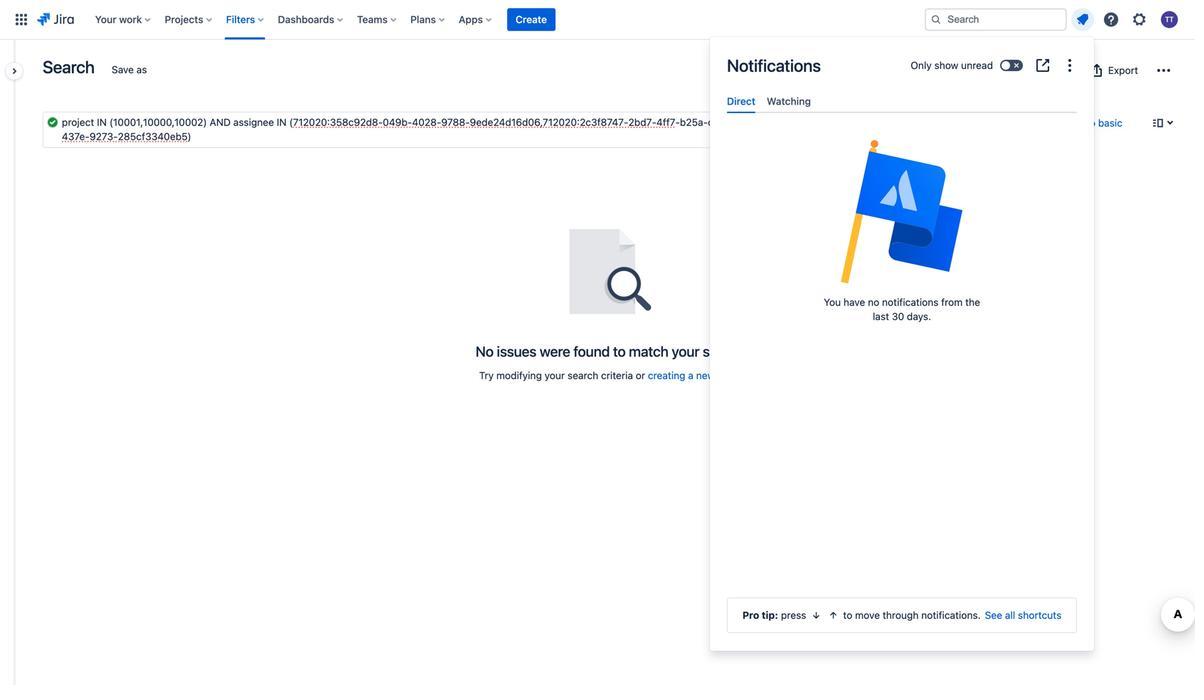 Task type: describe. For each thing, give the bounding box(es) containing it.
appswitcher icon image
[[13, 11, 30, 28]]

pro tip: press
[[743, 609, 807, 621]]

plans
[[411, 14, 436, 25]]

issue
[[718, 370, 742, 381]]

try
[[479, 370, 494, 381]]

switch to basic
[[1053, 117, 1123, 129]]

unread
[[961, 59, 993, 71]]

save
[[112, 64, 134, 75]]

to move through notifications.
[[844, 609, 981, 621]]

arrow up image
[[828, 610, 839, 621]]

0 horizontal spatial your
[[545, 370, 565, 381]]

notifications
[[727, 56, 821, 75]]

export button
[[1082, 59, 1146, 82]]

0 vertical spatial to
[[1087, 117, 1096, 129]]

shortcuts
[[1018, 609, 1062, 621]]

settings image
[[1131, 11, 1149, 28]]

were
[[540, 343, 570, 360]]

creating a new issue link
[[648, 370, 742, 381]]

teams button
[[353, 8, 402, 31]]

a
[[688, 370, 694, 381]]

search
[[43, 57, 95, 77]]

help image
[[1103, 11, 1120, 28]]

through
[[883, 609, 919, 621]]

new
[[696, 370, 715, 381]]

press
[[781, 609, 807, 621]]

0 vertical spatial your
[[672, 343, 700, 360]]

save as button
[[105, 58, 154, 81]]

notifications.
[[922, 609, 981, 621]]

basic
[[1099, 117, 1123, 129]]

no issues were found to match your search
[[476, 343, 745, 360]]

teams
[[357, 14, 388, 25]]

your work button
[[91, 8, 156, 31]]

primary element
[[9, 0, 914, 39]]

days.
[[907, 311, 932, 322]]

search image
[[931, 14, 942, 25]]

work
[[119, 14, 142, 25]]

1 horizontal spatial search
[[703, 343, 745, 360]]

modifying
[[497, 370, 542, 381]]

only show unread
[[911, 59, 993, 71]]

plans button
[[406, 8, 450, 31]]

create button
[[507, 8, 556, 31]]

filters
[[226, 14, 255, 25]]

last
[[873, 311, 889, 322]]

apps button
[[455, 8, 497, 31]]

open in microsoft excel image
[[962, 64, 973, 76]]

watching
[[767, 95, 811, 107]]

more actions image
[[1158, 62, 1171, 79]]

no
[[476, 343, 494, 360]]

share link
[[1016, 59, 1077, 82]]

notifications image
[[1075, 11, 1092, 28]]

pro
[[743, 609, 760, 621]]



Task type: vqa. For each thing, say whether or not it's contained in the screenshot.
1374
no



Task type: locate. For each thing, give the bounding box(es) containing it.
filters button
[[222, 8, 269, 31]]

or
[[636, 370, 645, 381]]

1 vertical spatial to
[[613, 343, 626, 360]]

banner
[[0, 0, 1195, 40]]

the
[[966, 297, 981, 308]]

move
[[855, 609, 880, 621]]

have
[[844, 297, 866, 308]]

create
[[516, 14, 547, 25]]

match
[[629, 343, 669, 360]]

0 vertical spatial search
[[703, 343, 745, 360]]

your profile and settings image
[[1161, 11, 1178, 28]]

no
[[868, 297, 880, 308]]

1 vertical spatial search
[[568, 370, 599, 381]]

see all shortcuts
[[985, 609, 1062, 621]]

your
[[95, 14, 117, 25]]

dashboards
[[278, 14, 334, 25]]

you have no notifications from the last 30 days.
[[824, 297, 981, 322]]

more image
[[1062, 57, 1079, 74]]

to up 'criteria'
[[613, 343, 626, 360]]

projects button
[[161, 8, 218, 31]]

Search field
[[925, 8, 1067, 31]]

jira image
[[37, 11, 74, 28], [37, 11, 74, 28]]

all
[[1005, 609, 1016, 621]]

30
[[892, 311, 904, 322]]

tab list containing direct
[[722, 90, 1083, 113]]

None text field
[[43, 112, 995, 148]]

search down found
[[568, 370, 599, 381]]

save as
[[112, 64, 147, 75]]

2 vertical spatial to
[[844, 609, 853, 621]]

your
[[672, 343, 700, 360], [545, 370, 565, 381]]

0 horizontal spatial to
[[613, 343, 626, 360]]

sidebar navigation image
[[0, 57, 31, 85]]

direct
[[727, 95, 756, 107]]

issues
[[497, 343, 537, 360]]

your up a
[[672, 343, 700, 360]]

main content
[[14, 40, 1195, 685]]

see all shortcuts button
[[985, 608, 1062, 623]]

to
[[1087, 117, 1096, 129], [613, 343, 626, 360], [844, 609, 853, 621]]

dashboards button
[[274, 8, 349, 31]]

share
[[1043, 64, 1070, 76]]

your work
[[95, 14, 142, 25]]

1 horizontal spatial to
[[844, 609, 853, 621]]

creating
[[648, 370, 686, 381]]

you
[[824, 297, 841, 308]]

from
[[942, 297, 963, 308]]

found
[[574, 343, 610, 360]]

banner containing your work
[[0, 0, 1195, 40]]

tab list
[[722, 90, 1083, 113]]

only
[[911, 59, 932, 71]]

show
[[935, 59, 959, 71]]

2 horizontal spatial to
[[1087, 117, 1096, 129]]

to left basic
[[1087, 117, 1096, 129]]

tip:
[[762, 609, 778, 621]]

1 vertical spatial your
[[545, 370, 565, 381]]

criteria
[[601, 370, 633, 381]]

export
[[1109, 64, 1139, 76]]

notifications
[[882, 297, 939, 308]]

arrow down image
[[811, 610, 822, 621]]

open notifications in a new tab image
[[1035, 57, 1052, 74]]

0 horizontal spatial search
[[568, 370, 599, 381]]

switch
[[1053, 117, 1084, 129]]

your down were
[[545, 370, 565, 381]]

notifications dialog
[[710, 37, 1094, 651]]

see
[[985, 609, 1003, 621]]

apps
[[459, 14, 483, 25]]

try modifying your search criteria or creating a new issue
[[479, 370, 742, 381]]

1 horizontal spatial your
[[672, 343, 700, 360]]

tab list inside notifications dialog
[[722, 90, 1083, 113]]

switch to basic link
[[1053, 117, 1123, 129]]

search
[[703, 343, 745, 360], [568, 370, 599, 381]]

to inside notifications dialog
[[844, 609, 853, 621]]

open in google sheets image
[[993, 64, 1004, 76]]

as
[[137, 64, 147, 75]]

search up issue
[[703, 343, 745, 360]]

to right arrow up image
[[844, 609, 853, 621]]

projects
[[165, 14, 203, 25]]



